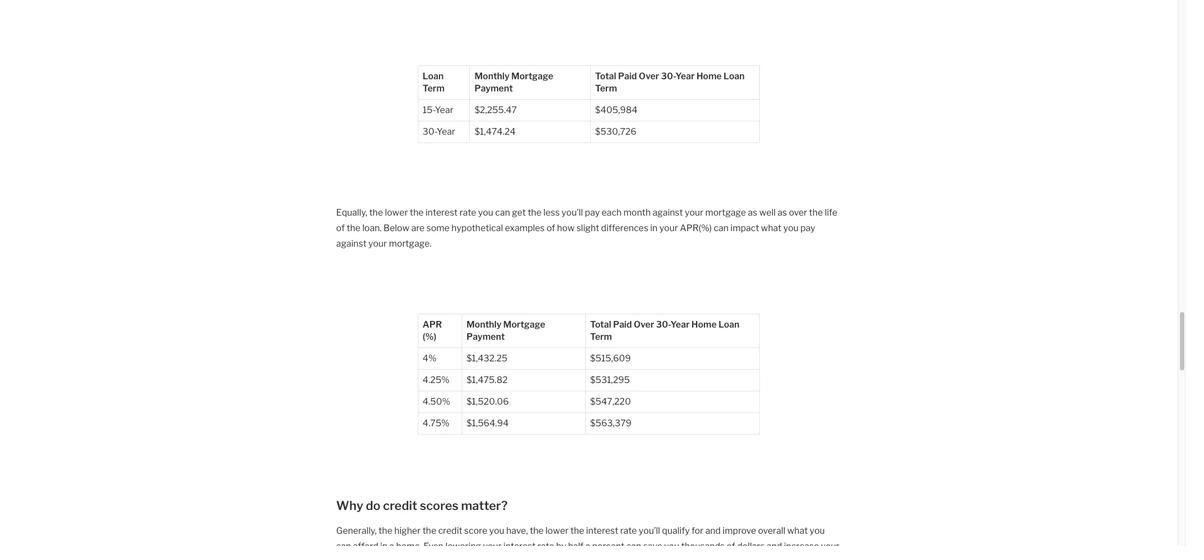 Task type: vqa. For each thing, say whether or not it's contained in the screenshot.
top interest
yes



Task type: locate. For each thing, give the bounding box(es) containing it.
paid for $515,609
[[613, 319, 632, 330]]

can down mortgage
[[714, 223, 729, 233]]

payment for $2,255.47
[[475, 83, 513, 93]]

higher
[[394, 525, 421, 536]]

0 horizontal spatial credit
[[383, 498, 417, 513]]

1 vertical spatial and
[[767, 541, 782, 546]]

2 vertical spatial 30-
[[656, 319, 671, 330]]

life
[[825, 207, 838, 218]]

in right afford
[[380, 541, 388, 546]]

0 vertical spatial total
[[595, 71, 617, 81]]

0 horizontal spatial lower
[[385, 207, 408, 218]]

15-year
[[423, 105, 454, 115]]

1 vertical spatial interest
[[586, 525, 619, 536]]

and
[[706, 525, 721, 536], [767, 541, 782, 546]]

a
[[390, 541, 394, 546], [586, 541, 591, 546]]

a left home.
[[390, 541, 394, 546]]

lower up the below
[[385, 207, 408, 218]]

0 horizontal spatial what
[[761, 223, 782, 233]]

of down equally,
[[336, 223, 345, 233]]

monthly mortgage payment
[[475, 71, 554, 93], [467, 319, 545, 342]]

total for $405,984
[[595, 71, 617, 81]]

what
[[761, 223, 782, 233], [788, 525, 808, 536]]

1 horizontal spatial a
[[586, 541, 591, 546]]

1 horizontal spatial interest
[[504, 541, 536, 546]]

0 vertical spatial credit
[[383, 498, 417, 513]]

rate up percent
[[620, 525, 637, 536]]

1 horizontal spatial pay
[[801, 223, 816, 233]]

1 horizontal spatial and
[[767, 541, 782, 546]]

your down loan.
[[369, 238, 387, 249]]

1 horizontal spatial in
[[651, 223, 658, 233]]

1 vertical spatial in
[[380, 541, 388, 546]]

can left save
[[627, 541, 642, 546]]

year
[[676, 71, 695, 81], [435, 105, 454, 115], [437, 126, 455, 137], [671, 319, 690, 330]]

0 horizontal spatial pay
[[585, 207, 600, 218]]

0 horizontal spatial against
[[336, 238, 367, 249]]

generally, the higher the credit score you have, the lower the interest rate you'll qualify for and improve overall what you can afford in a home. even lowering your interest rate by half a percent can save you thousands of dollars and increase you
[[336, 525, 840, 546]]

in down month
[[651, 223, 658, 233]]

mortgage.
[[389, 238, 432, 249]]

1 horizontal spatial lower
[[546, 525, 569, 536]]

as left well
[[748, 207, 758, 218]]

0 vertical spatial rate
[[460, 207, 476, 218]]

1 vertical spatial what
[[788, 525, 808, 536]]

pay
[[585, 207, 600, 218], [801, 223, 816, 233]]

2 horizontal spatial rate
[[620, 525, 637, 536]]

your inside generally, the higher the credit score you have, the lower the interest rate you'll qualify for and improve overall what you can afford in a home. even lowering your interest rate by half a percent can save you thousands of dollars and increase you
[[483, 541, 502, 546]]

why do credit scores matter?
[[336, 498, 508, 513]]

each
[[602, 207, 622, 218]]

thousands
[[682, 541, 725, 546]]

0 vertical spatial and
[[706, 525, 721, 536]]

month
[[624, 207, 651, 218]]

interest up percent
[[586, 525, 619, 536]]

scores
[[420, 498, 459, 513]]

1 vertical spatial monthly
[[467, 319, 502, 330]]

$530,726
[[595, 126, 637, 137]]

2 vertical spatial rate
[[538, 541, 554, 546]]

of
[[336, 223, 345, 233], [547, 223, 555, 233], [727, 541, 736, 546]]

2 as from the left
[[778, 207, 787, 218]]

0 vertical spatial 30-
[[661, 71, 676, 81]]

2 horizontal spatial of
[[727, 541, 736, 546]]

0 vertical spatial payment
[[475, 83, 513, 93]]

loan.
[[362, 223, 382, 233]]

$547,220
[[590, 396, 631, 407]]

the up loan.
[[369, 207, 383, 218]]

pay up slight
[[585, 207, 600, 218]]

monthly up $2,255.47
[[475, 71, 510, 81]]

1 vertical spatial over
[[634, 319, 654, 330]]

0 vertical spatial what
[[761, 223, 782, 233]]

$1,432.25
[[467, 353, 508, 363]]

0 horizontal spatial as
[[748, 207, 758, 218]]

0 vertical spatial mortgage
[[512, 71, 554, 81]]

$1,520.06
[[467, 396, 509, 407]]

over for $515,609
[[634, 319, 654, 330]]

lowering
[[446, 541, 481, 546]]

30- for $2,255.47
[[661, 71, 676, 81]]

what up the increase at bottom right
[[788, 525, 808, 536]]

1 vertical spatial against
[[336, 238, 367, 249]]

you
[[478, 207, 494, 218], [784, 223, 799, 233], [489, 525, 505, 536], [810, 525, 825, 536], [665, 541, 680, 546]]

0 horizontal spatial a
[[390, 541, 394, 546]]

rate up hypothetical on the top left of the page
[[460, 207, 476, 218]]

1 vertical spatial home
[[692, 319, 717, 330]]

0 vertical spatial against
[[653, 207, 683, 218]]

term
[[423, 83, 445, 93], [595, 83, 617, 93], [590, 331, 612, 342]]

2 horizontal spatial interest
[[586, 525, 619, 536]]

0 horizontal spatial in
[[380, 541, 388, 546]]

4.75%
[[423, 418, 450, 428]]

the up the are
[[410, 207, 424, 218]]

impact
[[731, 223, 759, 233]]

pay down over
[[801, 223, 816, 233]]

dollars
[[737, 541, 765, 546]]

1 vertical spatial mortgage
[[504, 319, 545, 330]]

0 horizontal spatial you'll
[[562, 207, 583, 218]]

monthly mortgage payment for $1,432.25
[[467, 319, 545, 342]]

0 vertical spatial home
[[697, 71, 722, 81]]

1 vertical spatial total paid over 30-year home loan term
[[590, 319, 740, 342]]

monthly mortgage payment up $2,255.47
[[475, 71, 554, 93]]

you'll inside equally, the lower the interest rate you can get the less you'll pay each month against your mortgage as well as over the life of the loan. below are some hypothetical examples of how slight differences in your apr(%) can impact what you pay against your mortgage.
[[562, 207, 583, 218]]

matter?
[[461, 498, 508, 513]]

$515,609
[[590, 353, 631, 363]]

loan
[[423, 71, 444, 81], [724, 71, 745, 81], [719, 319, 740, 330]]

0 vertical spatial over
[[639, 71, 659, 81]]

mortgage for $1,432.25
[[504, 319, 545, 330]]

mortgage up $2,255.47
[[512, 71, 554, 81]]

2 vertical spatial interest
[[504, 541, 536, 546]]

the up half
[[571, 525, 584, 536]]

interest down have,
[[504, 541, 536, 546]]

total paid over 30-year home loan term
[[595, 71, 745, 93], [590, 319, 740, 342]]

lower
[[385, 207, 408, 218], [546, 525, 569, 536]]

credit up higher
[[383, 498, 417, 513]]

generally,
[[336, 525, 377, 536]]

you'll up how
[[562, 207, 583, 218]]

0 vertical spatial monthly mortgage payment
[[475, 71, 554, 93]]

credit up lowering on the left of page
[[438, 525, 463, 536]]

overall
[[758, 525, 786, 536]]

1 horizontal spatial what
[[788, 525, 808, 536]]

30-year
[[423, 126, 455, 137]]

1 vertical spatial lower
[[546, 525, 569, 536]]

and down overall
[[767, 541, 782, 546]]

paid up $405,984
[[618, 71, 637, 81]]

mortgage up $1,432.25
[[504, 319, 545, 330]]

0 vertical spatial total paid over 30-year home loan term
[[595, 71, 745, 93]]

term up $515,609
[[590, 331, 612, 342]]

total
[[595, 71, 617, 81], [590, 319, 611, 330]]

1 horizontal spatial rate
[[538, 541, 554, 546]]

of left how
[[547, 223, 555, 233]]

credit
[[383, 498, 417, 513], [438, 525, 463, 536]]

0 vertical spatial you'll
[[562, 207, 583, 218]]

as right well
[[778, 207, 787, 218]]

the
[[369, 207, 383, 218], [410, 207, 424, 218], [528, 207, 542, 218], [809, 207, 823, 218], [347, 223, 361, 233], [379, 525, 393, 536], [423, 525, 437, 536], [530, 525, 544, 536], [571, 525, 584, 536]]

0 vertical spatial in
[[651, 223, 658, 233]]

the left higher
[[379, 525, 393, 536]]

a right half
[[586, 541, 591, 546]]

payment up $1,432.25
[[467, 331, 505, 342]]

1 vertical spatial you'll
[[639, 525, 660, 536]]

1 vertical spatial pay
[[801, 223, 816, 233]]

apr(%)
[[680, 223, 712, 233]]

0 vertical spatial pay
[[585, 207, 600, 218]]

can down the generally,
[[336, 541, 351, 546]]

what inside generally, the higher the credit score you have, the lower the interest rate you'll qualify for and improve overall what you can afford in a home. even lowering your interest rate by half a percent can save you thousands of dollars and increase you
[[788, 525, 808, 536]]

in inside generally, the higher the credit score you have, the lower the interest rate you'll qualify for and improve overall what you can afford in a home. even lowering your interest rate by half a percent can save you thousands of dollars and increase you
[[380, 541, 388, 546]]

you'll up save
[[639, 525, 660, 536]]

how
[[557, 223, 575, 233]]

loan inside "loan term"
[[423, 71, 444, 81]]

against down loan.
[[336, 238, 367, 249]]

interest up some
[[426, 207, 458, 218]]

mortgage
[[512, 71, 554, 81], [504, 319, 545, 330]]

against
[[653, 207, 683, 218], [336, 238, 367, 249]]

by
[[556, 541, 566, 546]]

1 vertical spatial payment
[[467, 331, 505, 342]]

0 vertical spatial monthly
[[475, 71, 510, 81]]

monthly mortgage payment up $1,432.25
[[467, 319, 545, 342]]

total up $405,984
[[595, 71, 617, 81]]

paid up $515,609
[[613, 319, 632, 330]]

paid for $405,984
[[618, 71, 637, 81]]

payment
[[475, 83, 513, 93], [467, 331, 505, 342]]

in
[[651, 223, 658, 233], [380, 541, 388, 546]]

0 vertical spatial lower
[[385, 207, 408, 218]]

rate left by
[[538, 541, 554, 546]]

0 horizontal spatial interest
[[426, 207, 458, 218]]

can
[[495, 207, 510, 218], [714, 223, 729, 233], [336, 541, 351, 546], [627, 541, 642, 546]]

1 vertical spatial credit
[[438, 525, 463, 536]]

total up $515,609
[[590, 319, 611, 330]]

loan for $405,984
[[724, 71, 745, 81]]

your
[[685, 207, 704, 218], [660, 223, 678, 233], [369, 238, 387, 249], [483, 541, 502, 546]]

term up 15-year
[[423, 83, 445, 93]]

term up $405,984
[[595, 83, 617, 93]]

apr
[[423, 319, 442, 330]]

0 vertical spatial interest
[[426, 207, 458, 218]]

well
[[760, 207, 776, 218]]

monthly up $1,432.25
[[467, 319, 502, 330]]

lower up by
[[546, 525, 569, 536]]

30-
[[661, 71, 676, 81], [423, 126, 437, 137], [656, 319, 671, 330]]

paid
[[618, 71, 637, 81], [613, 319, 632, 330]]

2 a from the left
[[586, 541, 591, 546]]

monthly
[[475, 71, 510, 81], [467, 319, 502, 330]]

interest
[[426, 207, 458, 218], [586, 525, 619, 536], [504, 541, 536, 546]]

afford
[[353, 541, 378, 546]]

payment up $2,255.47
[[475, 83, 513, 93]]

as
[[748, 207, 758, 218], [778, 207, 787, 218]]

1 horizontal spatial as
[[778, 207, 787, 218]]

1 vertical spatial total
[[590, 319, 611, 330]]

differences
[[601, 223, 649, 233]]

the right get
[[528, 207, 542, 218]]

rate
[[460, 207, 476, 218], [620, 525, 637, 536], [538, 541, 554, 546]]

$1,475.82
[[467, 375, 508, 385]]

what down well
[[761, 223, 782, 233]]

and right for
[[706, 525, 721, 536]]

1 horizontal spatial credit
[[438, 525, 463, 536]]

examples
[[505, 223, 545, 233]]

1 horizontal spatial you'll
[[639, 525, 660, 536]]

1 vertical spatial paid
[[613, 319, 632, 330]]

of down improve
[[727, 541, 736, 546]]

lower inside equally, the lower the interest rate you can get the less you'll pay each month against your mortgage as well as over the life of the loan. below are some hypothetical examples of how slight differences in your apr(%) can impact what you pay against your mortgage.
[[385, 207, 408, 218]]

the down equally,
[[347, 223, 361, 233]]

increase
[[784, 541, 819, 546]]

0 horizontal spatial rate
[[460, 207, 476, 218]]

your down score at the bottom left of page
[[483, 541, 502, 546]]

term for loan term
[[595, 83, 617, 93]]

payment for $1,432.25
[[467, 331, 505, 342]]

home
[[697, 71, 722, 81], [692, 319, 717, 330]]

you'll
[[562, 207, 583, 218], [639, 525, 660, 536]]

home for $515,609
[[692, 319, 717, 330]]

against right month
[[653, 207, 683, 218]]

over
[[639, 71, 659, 81], [634, 319, 654, 330]]

0 vertical spatial paid
[[618, 71, 637, 81]]

1 vertical spatial monthly mortgage payment
[[467, 319, 545, 342]]



Task type: describe. For each thing, give the bounding box(es) containing it.
you up hypothetical on the top left of the page
[[478, 207, 494, 218]]

$2,255.47
[[475, 105, 517, 115]]

1 as from the left
[[748, 207, 758, 218]]

interest inside equally, the lower the interest rate you can get the less you'll pay each month against your mortgage as well as over the life of the loan. below are some hypothetical examples of how slight differences in your apr(%) can impact what you pay against your mortgage.
[[426, 207, 458, 218]]

even
[[424, 541, 444, 546]]

$531,295
[[590, 375, 630, 385]]

percent
[[592, 541, 625, 546]]

have,
[[506, 525, 528, 536]]

equally,
[[336, 207, 367, 218]]

can left get
[[495, 207, 510, 218]]

$405,984
[[595, 105, 638, 115]]

hypothetical
[[452, 223, 503, 233]]

total paid over 30-year home loan term for $515,609
[[590, 319, 740, 342]]

you down over
[[784, 223, 799, 233]]

4.25%
[[423, 375, 450, 385]]

in inside equally, the lower the interest rate you can get the less you'll pay each month against your mortgage as well as over the life of the loan. below are some hypothetical examples of how slight differences in your apr(%) can impact what you pay against your mortgage.
[[651, 223, 658, 233]]

4.50%
[[423, 396, 450, 407]]

score
[[464, 525, 488, 536]]

over for $405,984
[[639, 71, 659, 81]]

are
[[411, 223, 425, 233]]

$1,564.94
[[467, 418, 509, 428]]

save
[[643, 541, 663, 546]]

below
[[384, 223, 410, 233]]

qualify
[[662, 525, 690, 536]]

less
[[544, 207, 560, 218]]

slight
[[577, 223, 599, 233]]

you up the increase at bottom right
[[810, 525, 825, 536]]

15-
[[423, 105, 435, 115]]

monthly for $1,432.25
[[467, 319, 502, 330]]

mortgage
[[706, 207, 746, 218]]

loan for $515,609
[[719, 319, 740, 330]]

apr (%)
[[423, 319, 442, 342]]

your up apr(%)
[[685, 207, 704, 218]]

rate inside equally, the lower the interest rate you can get the less you'll pay each month against your mortgage as well as over the life of the loan. below are some hypothetical examples of how slight differences in your apr(%) can impact what you pay against your mortgage.
[[460, 207, 476, 218]]

1 horizontal spatial of
[[547, 223, 555, 233]]

1 horizontal spatial against
[[653, 207, 683, 218]]

the right have,
[[530, 525, 544, 536]]

loan term
[[423, 71, 445, 93]]

home.
[[396, 541, 422, 546]]

total for $515,609
[[590, 319, 611, 330]]

mortgage for $2,255.47
[[512, 71, 554, 81]]

the left life
[[809, 207, 823, 218]]

total paid over 30-year home loan term for $405,984
[[595, 71, 745, 93]]

you'll inside generally, the higher the credit score you have, the lower the interest rate you'll qualify for and improve overall what you can afford in a home. even lowering your interest rate by half a percent can save you thousands of dollars and increase you
[[639, 525, 660, 536]]

$1,474.24
[[475, 126, 516, 137]]

of inside generally, the higher the credit score you have, the lower the interest rate you'll qualify for and improve overall what you can afford in a home. even lowering your interest rate by half a percent can save you thousands of dollars and increase you
[[727, 541, 736, 546]]

what inside equally, the lower the interest rate you can get the less you'll pay each month against your mortgage as well as over the life of the loan. below are some hypothetical examples of how slight differences in your apr(%) can impact what you pay against your mortgage.
[[761, 223, 782, 233]]

do
[[366, 498, 381, 513]]

you down qualify
[[665, 541, 680, 546]]

monthly for $2,255.47
[[475, 71, 510, 81]]

home for $405,984
[[697, 71, 722, 81]]

0 horizontal spatial of
[[336, 223, 345, 233]]

1 vertical spatial rate
[[620, 525, 637, 536]]

improve
[[723, 525, 757, 536]]

some
[[427, 223, 450, 233]]

for
[[692, 525, 704, 536]]

1 vertical spatial 30-
[[423, 126, 437, 137]]

0 horizontal spatial and
[[706, 525, 721, 536]]

$563,379
[[590, 418, 632, 428]]

4%
[[423, 353, 437, 363]]

lower inside generally, the higher the credit score you have, the lower the interest rate you'll qualify for and improve overall what you can afford in a home. even lowering your interest rate by half a percent can save you thousands of dollars and increase you
[[546, 525, 569, 536]]

(%)
[[423, 331, 437, 342]]

your left apr(%)
[[660, 223, 678, 233]]

30- for $1,432.25
[[656, 319, 671, 330]]

why
[[336, 498, 363, 513]]

credit inside generally, the higher the credit score you have, the lower the interest rate you'll qualify for and improve overall what you can afford in a home. even lowering your interest rate by half a percent can save you thousands of dollars and increase you
[[438, 525, 463, 536]]

term for apr (%)
[[590, 331, 612, 342]]

the up even
[[423, 525, 437, 536]]

equally, the lower the interest rate you can get the less you'll pay each month against your mortgage as well as over the life of the loan. below are some hypothetical examples of how slight differences in your apr(%) can impact what you pay against your mortgage.
[[336, 207, 838, 249]]

over
[[789, 207, 808, 218]]

monthly mortgage payment for $2,255.47
[[475, 71, 554, 93]]

you left have,
[[489, 525, 505, 536]]

half
[[568, 541, 584, 546]]

get
[[512, 207, 526, 218]]

1 a from the left
[[390, 541, 394, 546]]



